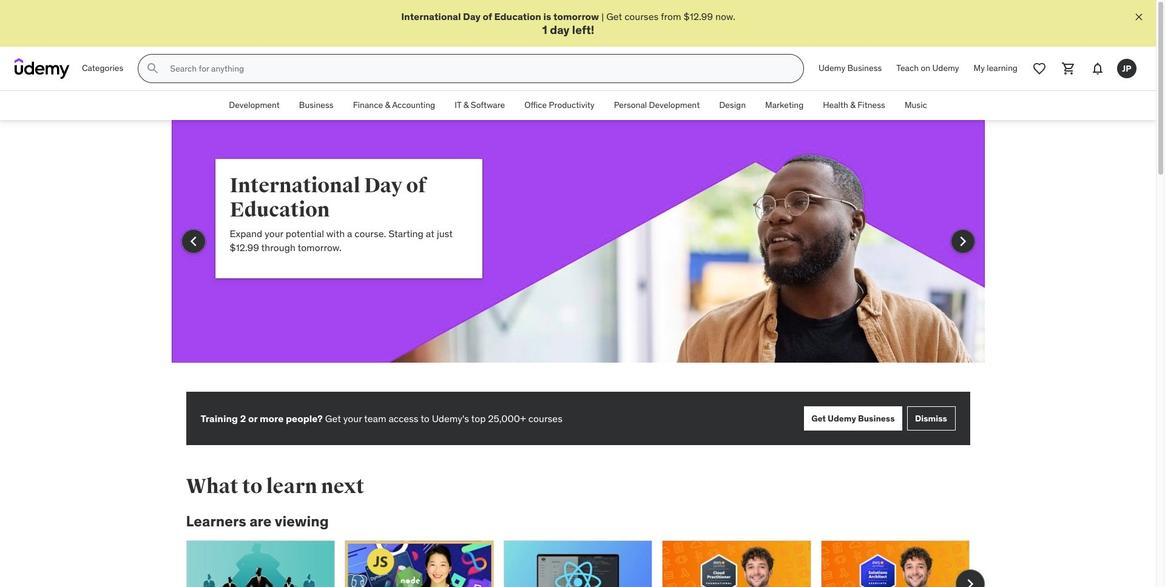 Task type: locate. For each thing, give the bounding box(es) containing it.
carousel element
[[172, 120, 985, 392], [186, 541, 985, 588]]

previous image
[[184, 232, 203, 251]]

shopping cart with 0 items image
[[1062, 61, 1076, 76]]

udemy image
[[15, 58, 70, 79]]

notifications image
[[1091, 61, 1106, 76]]

Search for anything text field
[[168, 58, 789, 79]]

1 vertical spatial carousel element
[[186, 541, 985, 588]]

0 vertical spatial carousel element
[[172, 120, 985, 392]]

next image
[[953, 232, 973, 251], [961, 575, 980, 588]]



Task type: describe. For each thing, give the bounding box(es) containing it.
close image
[[1133, 11, 1146, 23]]

1 vertical spatial next image
[[961, 575, 980, 588]]

0 vertical spatial next image
[[953, 232, 973, 251]]

submit search image
[[146, 61, 160, 76]]

wishlist image
[[1033, 61, 1047, 76]]



Task type: vqa. For each thing, say whether or not it's contained in the screenshot.
you'll
no



